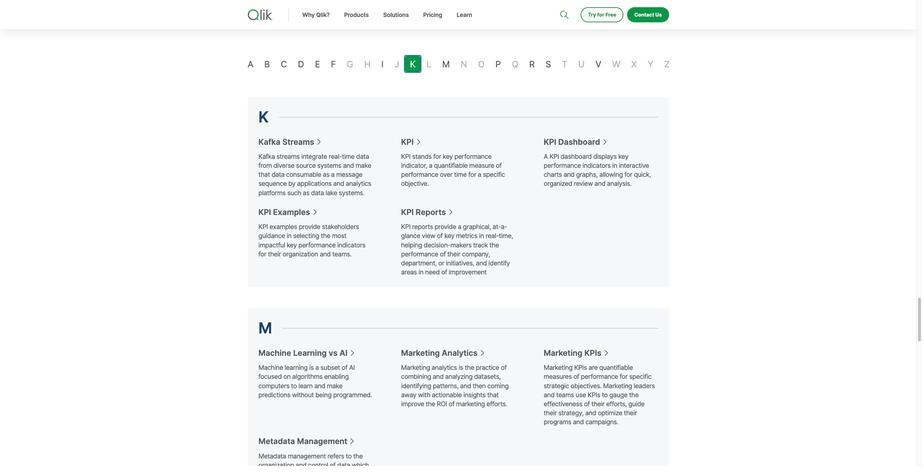 Task type: locate. For each thing, give the bounding box(es) containing it.
qlik image
[[248, 9, 274, 20]]



Task type: vqa. For each thing, say whether or not it's contained in the screenshot.
Login icon
yes



Task type: describe. For each thing, give the bounding box(es) containing it.
support image
[[561, 0, 567, 6]]

login image
[[646, 0, 652, 6]]

company image
[[603, 0, 609, 6]]



